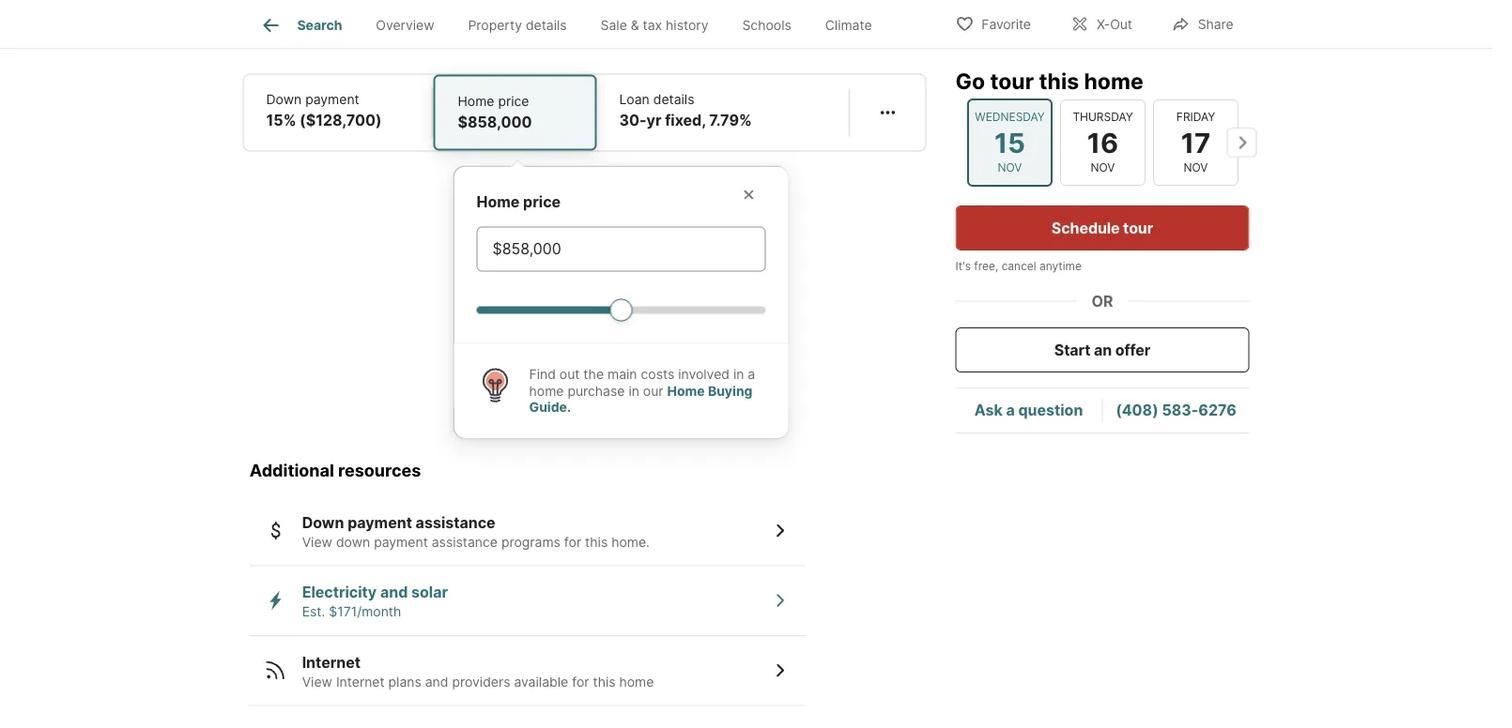 Task type: describe. For each thing, give the bounding box(es) containing it.
search
[[297, 17, 342, 33]]

$858,000
[[458, 114, 532, 132]]

7.79%
[[709, 112, 752, 130]]

nov for 16
[[1091, 161, 1115, 175]]

for inside internet view internet plans and providers available for this home
[[572, 675, 589, 691]]

wednesday 15 nov
[[975, 110, 1045, 175]]

start an offer
[[1055, 341, 1151, 359]]

additional resources
[[250, 461, 421, 482]]

main
[[608, 367, 637, 383]]

nov for 15
[[998, 161, 1022, 175]]

home price
[[477, 193, 561, 212]]

15%
[[266, 112, 296, 130]]

mortgage insurance
[[266, 23, 408, 42]]

&
[[631, 17, 639, 33]]

2 vertical spatial payment
[[374, 535, 428, 551]]

lightbulb icon element
[[477, 367, 529, 417]]

(408) 583-6276
[[1116, 402, 1237, 420]]

available
[[514, 675, 569, 691]]

cancel
[[1002, 260, 1037, 273]]

schools tab
[[726, 3, 809, 48]]

question
[[1019, 402, 1083, 420]]

thursday 16 nov
[[1073, 110, 1133, 175]]

15
[[994, 126, 1025, 159]]

mortgage
[[266, 23, 335, 42]]

home price $858,000
[[458, 94, 532, 132]]

price for home price $858,000
[[498, 94, 529, 110]]

it's
[[956, 260, 971, 273]]

6276
[[1199, 402, 1237, 420]]

ask a question
[[975, 402, 1083, 420]]

ask a question link
[[975, 402, 1083, 420]]

go
[[956, 68, 986, 94]]

this inside internet view internet plans and providers available for this home
[[593, 675, 616, 691]]

(408) 583-6276 link
[[1116, 402, 1237, 420]]

find out the main costs involved in a home purchase in our
[[529, 367, 756, 400]]

16
[[1087, 126, 1118, 159]]

and inside electricity and solar est. $171/month
[[380, 584, 408, 603]]

($128,700)
[[300, 112, 382, 130]]

view inside down payment assistance view down payment assistance programs for this home.
[[302, 535, 332, 551]]

home for home price
[[477, 193, 520, 212]]

plans
[[388, 675, 422, 691]]

insurance
[[339, 23, 408, 42]]

lightbulb icon image
[[477, 367, 514, 405]]

payment for 15%
[[305, 92, 360, 108]]

mortgage insurance link
[[266, 23, 408, 42]]

schedule tour button
[[956, 206, 1250, 251]]

payment for assistance
[[348, 514, 412, 533]]

free,
[[974, 260, 999, 273]]

wednesday
[[975, 110, 1045, 124]]

thursday
[[1073, 110, 1133, 124]]

down payment 15% ($128,700)
[[266, 92, 382, 130]]

details for property details
[[526, 17, 567, 33]]

down for ($128,700)
[[266, 92, 302, 108]]

home inside internet view internet plans and providers available for this home
[[620, 675, 654, 691]]

or
[[1092, 292, 1114, 310]]

none text field inside 'home price' tooltip
[[493, 238, 750, 261]]

home inside the find out the main costs involved in a home purchase in our
[[529, 384, 564, 400]]

property details tab
[[451, 3, 584, 48]]

internet view internet plans and providers available for this home
[[302, 654, 654, 691]]

loan
[[619, 92, 650, 108]]

costs
[[641, 367, 675, 383]]

fixed,
[[665, 112, 706, 130]]

find
[[529, 367, 556, 383]]

tour for schedule
[[1124, 219, 1154, 237]]

1 vertical spatial a
[[1006, 402, 1015, 420]]

$171/month
[[329, 605, 401, 621]]

30-
[[619, 112, 647, 130]]

down payment assistance view down payment assistance programs for this home.
[[302, 514, 650, 551]]

home.
[[612, 535, 650, 551]]

home for home buying guide.
[[667, 384, 705, 400]]

sale
[[601, 17, 627, 33]]

electricity and solar est. $171/month
[[302, 584, 448, 621]]

share
[[1198, 16, 1234, 32]]

solar
[[411, 584, 448, 603]]

share button
[[1156, 4, 1250, 43]]

schedule
[[1052, 219, 1120, 237]]

1 vertical spatial internet
[[336, 675, 385, 691]]

price for home price
[[523, 193, 561, 212]]

Home Price Slider range field
[[477, 299, 766, 321]]

guide.
[[529, 400, 571, 416]]

an
[[1094, 341, 1112, 359]]



Task type: locate. For each thing, give the bounding box(es) containing it.
1 vertical spatial view
[[302, 675, 332, 691]]

additional
[[250, 461, 334, 482]]

price inside home price $858,000
[[498, 94, 529, 110]]

and right plans
[[425, 675, 449, 691]]

down
[[266, 92, 302, 108], [302, 514, 344, 533]]

home for home price $858,000
[[458, 94, 495, 110]]

0 vertical spatial a
[[748, 367, 756, 383]]

nov down 17
[[1184, 161, 1208, 175]]

resources
[[338, 461, 421, 482]]

x-out
[[1097, 16, 1133, 32]]

this
[[1039, 68, 1079, 94], [585, 535, 608, 551], [593, 675, 616, 691]]

home buying guide. link
[[529, 384, 753, 416]]

2 horizontal spatial home
[[1084, 68, 1144, 94]]

2 horizontal spatial nov
[[1184, 161, 1208, 175]]

for right programs
[[564, 535, 582, 551]]

friday
[[1176, 110, 1215, 124]]

offer
[[1116, 341, 1151, 359]]

schools
[[743, 17, 792, 33]]

and
[[380, 584, 408, 603], [425, 675, 449, 691]]

2 nov from the left
[[1091, 161, 1115, 175]]

583-
[[1162, 402, 1199, 420]]

tour up wednesday
[[991, 68, 1034, 94]]

payment right down
[[374, 535, 428, 551]]

1 vertical spatial details
[[654, 92, 695, 108]]

buying
[[708, 384, 753, 400]]

3 nov from the left
[[1184, 161, 1208, 175]]

1 horizontal spatial nov
[[1091, 161, 1115, 175]]

price up $858,000
[[498, 94, 529, 110]]

internet down est. on the bottom
[[302, 654, 361, 672]]

0 vertical spatial assistance
[[416, 514, 496, 533]]

payment
[[305, 92, 360, 108], [348, 514, 412, 533], [374, 535, 428, 551]]

details inside loan details 30-yr fixed, 7.79%
[[654, 92, 695, 108]]

home up $858,000
[[458, 94, 495, 110]]

out
[[1111, 16, 1133, 32]]

schedule tour
[[1052, 219, 1154, 237]]

yr
[[647, 112, 662, 130]]

search link
[[260, 14, 342, 37]]

0 vertical spatial payment
[[305, 92, 360, 108]]

payment up down
[[348, 514, 412, 533]]

1 vertical spatial in
[[629, 384, 640, 400]]

view inside internet view internet plans and providers available for this home
[[302, 675, 332, 691]]

None button
[[967, 98, 1053, 187], [1060, 99, 1146, 186], [1153, 99, 1239, 186], [967, 98, 1053, 187], [1060, 99, 1146, 186], [1153, 99, 1239, 186]]

a up buying on the bottom
[[748, 367, 756, 383]]

details inside tab
[[526, 17, 567, 33]]

in up buying on the bottom
[[734, 367, 744, 383]]

home
[[1084, 68, 1144, 94], [529, 384, 564, 400], [620, 675, 654, 691]]

1 vertical spatial and
[[425, 675, 449, 691]]

out
[[560, 367, 580, 383]]

1 horizontal spatial in
[[734, 367, 744, 383]]

for right available
[[572, 675, 589, 691]]

friday 17 nov
[[1176, 110, 1215, 175]]

favorite button
[[940, 4, 1047, 43]]

payment inside down payment 15% ($128,700)
[[305, 92, 360, 108]]

start an offer button
[[956, 328, 1250, 373]]

0 vertical spatial home
[[1084, 68, 1144, 94]]

down inside down payment 15% ($128,700)
[[266, 92, 302, 108]]

and inside internet view internet plans and providers available for this home
[[425, 675, 449, 691]]

tab list
[[243, 0, 904, 48]]

assistance
[[416, 514, 496, 533], [432, 535, 498, 551]]

home inside home buying guide.
[[667, 384, 705, 400]]

this up thursday
[[1039, 68, 1079, 94]]

1 view from the top
[[302, 535, 332, 551]]

climate
[[825, 17, 872, 33]]

1 horizontal spatial tour
[[1124, 219, 1154, 237]]

1 vertical spatial this
[[585, 535, 608, 551]]

x-out button
[[1055, 4, 1149, 43]]

2 vertical spatial home
[[620, 675, 654, 691]]

2 vertical spatial home
[[667, 384, 705, 400]]

start
[[1055, 341, 1091, 359]]

history
[[666, 17, 709, 33]]

nov for 17
[[1184, 161, 1208, 175]]

details up fixed,
[[654, 92, 695, 108]]

0 vertical spatial home
[[458, 94, 495, 110]]

electricity
[[302, 584, 377, 603]]

x-
[[1097, 16, 1111, 32]]

home inside home price $858,000
[[458, 94, 495, 110]]

0 vertical spatial tour
[[991, 68, 1034, 94]]

0 vertical spatial price
[[498, 94, 529, 110]]

0 horizontal spatial in
[[629, 384, 640, 400]]

property details
[[468, 17, 567, 33]]

tour right schedule
[[1124, 219, 1154, 237]]

view left down
[[302, 535, 332, 551]]

internet
[[302, 654, 361, 672], [336, 675, 385, 691]]

home down $858,000
[[477, 193, 520, 212]]

down
[[336, 535, 370, 551]]

1 nov from the left
[[998, 161, 1022, 175]]

0 horizontal spatial tour
[[991, 68, 1034, 94]]

0 vertical spatial details
[[526, 17, 567, 33]]

providers
[[452, 675, 511, 691]]

1 horizontal spatial details
[[654, 92, 695, 108]]

nov down 16
[[1091, 161, 1115, 175]]

and up $171/month
[[380, 584, 408, 603]]

home buying guide.
[[529, 384, 753, 416]]

home down involved
[[667, 384, 705, 400]]

this left home.
[[585, 535, 608, 551]]

0 vertical spatial view
[[302, 535, 332, 551]]

0 horizontal spatial nov
[[998, 161, 1022, 175]]

the
[[584, 367, 604, 383]]

programs
[[502, 535, 561, 551]]

price inside tooltip
[[523, 193, 561, 212]]

for inside down payment assistance view down payment assistance programs for this home.
[[564, 535, 582, 551]]

0 vertical spatial for
[[564, 535, 582, 551]]

our
[[643, 384, 664, 400]]

tour for go
[[991, 68, 1034, 94]]

1 horizontal spatial home
[[620, 675, 654, 691]]

nov inside wednesday 15 nov
[[998, 161, 1022, 175]]

1 horizontal spatial and
[[425, 675, 449, 691]]

a right ask
[[1006, 402, 1015, 420]]

down inside down payment assistance view down payment assistance programs for this home.
[[302, 514, 344, 533]]

involved
[[678, 367, 730, 383]]

1 vertical spatial down
[[302, 514, 344, 533]]

tab list containing search
[[243, 0, 904, 48]]

2 vertical spatial this
[[593, 675, 616, 691]]

this right available
[[593, 675, 616, 691]]

down up 15%
[[266, 92, 302, 108]]

in left the our
[[629, 384, 640, 400]]

home price tooltip
[[454, 152, 1138, 439]]

price
[[498, 94, 529, 110], [523, 193, 561, 212]]

price down $858,000
[[523, 193, 561, 212]]

0 vertical spatial in
[[734, 367, 744, 383]]

down up down
[[302, 514, 344, 533]]

nov down 15
[[998, 161, 1022, 175]]

(408)
[[1116, 402, 1159, 420]]

1 vertical spatial payment
[[348, 514, 412, 533]]

for
[[564, 535, 582, 551], [572, 675, 589, 691]]

a inside the find out the main costs involved in a home purchase in our
[[748, 367, 756, 383]]

this inside down payment assistance view down payment assistance programs for this home.
[[585, 535, 608, 551]]

anytime
[[1040, 260, 1082, 273]]

0 vertical spatial internet
[[302, 654, 361, 672]]

0 horizontal spatial and
[[380, 584, 408, 603]]

nov inside thursday 16 nov
[[1091, 161, 1115, 175]]

0 vertical spatial and
[[380, 584, 408, 603]]

est.
[[302, 605, 325, 621]]

home
[[458, 94, 495, 110], [477, 193, 520, 212], [667, 384, 705, 400]]

climate tab
[[809, 3, 889, 48]]

down for view
[[302, 514, 344, 533]]

tour inside button
[[1124, 219, 1154, 237]]

17
[[1181, 126, 1211, 159]]

1 vertical spatial home
[[529, 384, 564, 400]]

next image
[[1227, 128, 1257, 158]]

details
[[526, 17, 567, 33], [654, 92, 695, 108]]

overview tab
[[359, 3, 451, 48]]

1 vertical spatial home
[[477, 193, 520, 212]]

it's free, cancel anytime
[[956, 260, 1082, 273]]

None text field
[[493, 238, 750, 261]]

favorite
[[982, 16, 1031, 32]]

0 horizontal spatial home
[[529, 384, 564, 400]]

0 horizontal spatial details
[[526, 17, 567, 33]]

1 vertical spatial price
[[523, 193, 561, 212]]

tax
[[643, 17, 662, 33]]

loan details 30-yr fixed, 7.79%
[[619, 92, 752, 130]]

nov inside friday 17 nov
[[1184, 161, 1208, 175]]

1 vertical spatial for
[[572, 675, 589, 691]]

tour
[[991, 68, 1034, 94], [1124, 219, 1154, 237]]

nov
[[998, 161, 1022, 175], [1091, 161, 1115, 175], [1184, 161, 1208, 175]]

payment up ($128,700)
[[305, 92, 360, 108]]

1 vertical spatial tour
[[1124, 219, 1154, 237]]

1 vertical spatial assistance
[[432, 535, 498, 551]]

view down est. on the bottom
[[302, 675, 332, 691]]

0 vertical spatial down
[[266, 92, 302, 108]]

sale & tax history tab
[[584, 3, 726, 48]]

0 vertical spatial this
[[1039, 68, 1079, 94]]

overview
[[376, 17, 435, 33]]

1 horizontal spatial a
[[1006, 402, 1015, 420]]

ask
[[975, 402, 1003, 420]]

internet left plans
[[336, 675, 385, 691]]

details for loan details 30-yr fixed, 7.79%
[[654, 92, 695, 108]]

a
[[748, 367, 756, 383], [1006, 402, 1015, 420]]

go tour this home
[[956, 68, 1144, 94]]

$456
[[540, 23, 578, 42]]

details right property
[[526, 17, 567, 33]]

property
[[468, 17, 522, 33]]

2 view from the top
[[302, 675, 332, 691]]

purchase
[[568, 384, 625, 400]]

in
[[734, 367, 744, 383], [629, 384, 640, 400]]

0 horizontal spatial a
[[748, 367, 756, 383]]

sale & tax history
[[601, 17, 709, 33]]



Task type: vqa. For each thing, say whether or not it's contained in the screenshot.
top
no



